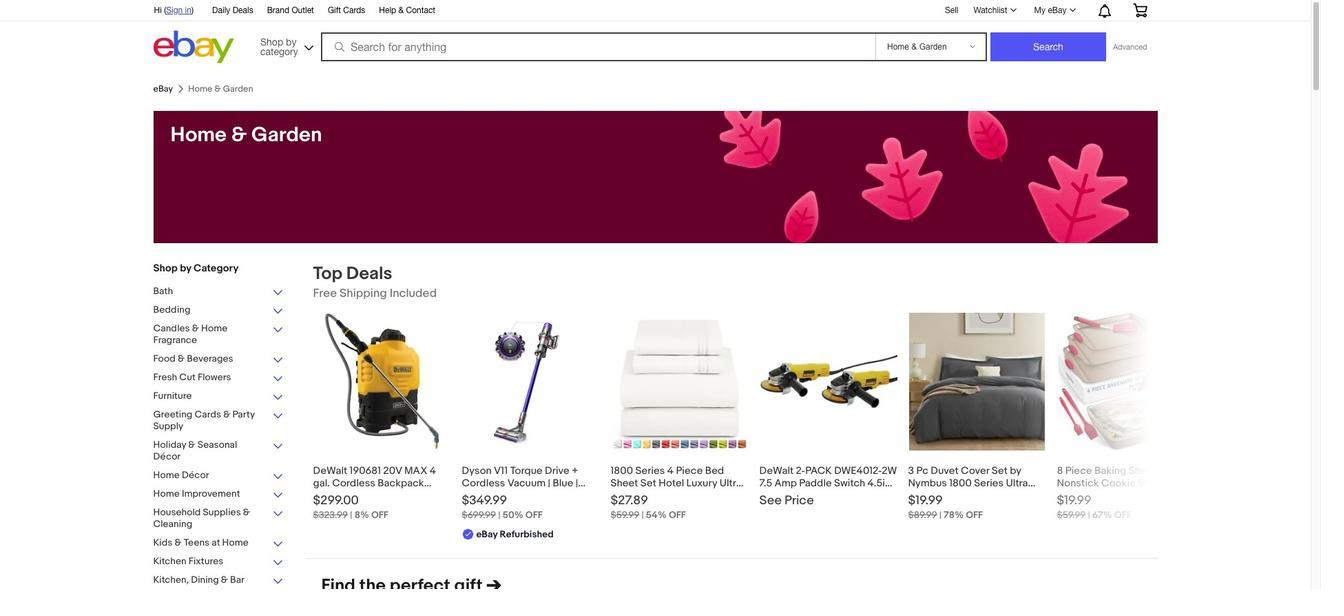 Task type: describe. For each thing, give the bounding box(es) containing it.
| for $27.89 $59.99 | 54% off
[[642, 509, 644, 521]]

pan
[[1159, 465, 1176, 478]]

)
[[192, 6, 194, 15]]

watchlist link
[[967, 2, 1023, 19]]

bedding button
[[153, 304, 284, 317]]

$27.89 $59.99 | 54% off
[[611, 493, 686, 521]]

outlet
[[292, 6, 314, 15]]

home up household
[[153, 488, 180, 500]]

deals for top
[[347, 263, 393, 285]]

sheets inside 8 piece baking sheet pan set nonstick cookie sheets spatula and silicon brushes
[[1139, 477, 1172, 490]]

| for $19.99 $59.99 | 67% off
[[1089, 509, 1091, 521]]

gift cards
[[328, 6, 366, 15]]

teens
[[184, 537, 210, 549]]

fresh cut flowers button
[[153, 371, 284, 385]]

cordless inside dewalt 190681 20v max 4 gal. cordless backpack sprayer kit (2 ah) new
[[332, 477, 376, 490]]

1 vertical spatial décor
[[182, 469, 209, 481]]

sign
[[166, 6, 183, 15]]

dyson v11 torque drive + cordless vacuum | blue | refurbished
[[462, 465, 579, 502]]

garden
[[252, 123, 322, 147]]

bath button
[[153, 285, 284, 298]]

none submit inside shop by category "banner"
[[991, 32, 1107, 61]]

8 piece baking sheet pan set nonstick cookie sheets spatula and silicon brushes
[[1058, 465, 1195, 502]]

$59.99 for $19.99
[[1058, 509, 1086, 521]]

cordless inside dyson v11 torque drive + cordless vacuum | blue | refurbished
[[462, 477, 505, 490]]

sell
[[946, 5, 959, 15]]

& left the bar
[[221, 574, 228, 586]]

$323.99
[[313, 509, 348, 521]]

8
[[1058, 465, 1064, 478]]

$59.99 text field for $27.89
[[611, 509, 640, 521]]

| right the blue
[[576, 477, 578, 490]]

household supplies & cleaning button
[[153, 507, 284, 531]]

my ebay link
[[1027, 2, 1082, 19]]

brand outlet
[[267, 6, 314, 15]]

bed
[[706, 465, 725, 478]]

series
[[636, 465, 665, 478]]

v11
[[494, 465, 508, 478]]

shop for shop by category
[[261, 36, 283, 47]]

ultra
[[720, 477, 742, 490]]

190681
[[350, 465, 381, 478]]

cards inside gift cards link
[[343, 6, 366, 15]]

4 inside dewalt 190681 20v max 4 gal. cordless backpack sprayer kit (2 ah) new
[[430, 465, 436, 478]]

by for category
[[286, 36, 297, 47]]

kitchen
[[153, 556, 187, 567]]

cards inside bath bedding candles & home fragrance food & beverages fresh cut flowers furniture greeting cards & party supply holiday & seasonal décor home décor home improvement household supplies & cleaning kids & teens at home kitchen fixtures kitchen, dining & bar
[[195, 409, 221, 420]]

1 horizontal spatial set
[[732, 489, 748, 502]]

category
[[261, 46, 298, 57]]

deals for daily
[[233, 6, 253, 15]]

greeting
[[153, 409, 193, 420]]

$349.99
[[462, 493, 507, 509]]

sheet inside 8 piece baking sheet pan set nonstick cookie sheets spatula and silicon brushes
[[1129, 465, 1157, 478]]

| left the blue
[[548, 477, 551, 490]]

sell link
[[939, 5, 965, 15]]

home décor button
[[153, 469, 284, 482]]

bath bedding candles & home fragrance food & beverages fresh cut flowers furniture greeting cards & party supply holiday & seasonal décor home décor home improvement household supplies & cleaning kids & teens at home kitchen fixtures kitchen, dining & bar
[[153, 285, 255, 586]]

your shopping cart image
[[1133, 3, 1149, 17]]

ebay link
[[153, 83, 173, 94]]

torque
[[510, 465, 543, 478]]

fresh
[[153, 371, 177, 383]]

| for $349.99 $699.99 | 50% off
[[499, 509, 501, 521]]

20v
[[383, 465, 402, 478]]

$699.99 text field
[[462, 509, 496, 521]]

gal.
[[313, 477, 330, 490]]

kitchen,
[[153, 574, 189, 586]]

50%
[[503, 509, 524, 521]]

vacuum
[[508, 477, 546, 490]]

household
[[153, 507, 201, 518]]

8%
[[355, 509, 369, 521]]

Search for anything text field
[[323, 34, 873, 60]]

shop by category button
[[254, 31, 316, 60]]

greeting cards & party supply button
[[153, 409, 284, 434]]

67%
[[1093, 509, 1113, 521]]

off for 8 piece baking sheet pan set nonstick cookie sheets spatula and silicon brushes
[[1115, 509, 1132, 521]]

party
[[233, 409, 255, 420]]

home down holiday
[[153, 469, 180, 481]]

food & beverages button
[[153, 353, 284, 366]]

ah)
[[377, 489, 392, 502]]

kitchen fixtures button
[[153, 556, 284, 569]]

kit
[[351, 489, 364, 502]]

gift
[[328, 6, 341, 15]]

$89.99
[[909, 509, 938, 521]]

hi ( sign in )
[[154, 6, 194, 15]]

help
[[379, 6, 396, 15]]

hi
[[154, 6, 162, 15]]

bar
[[230, 574, 245, 586]]

luxury
[[687, 477, 718, 490]]

& right supplies
[[243, 507, 250, 518]]

dewalt
[[313, 465, 348, 478]]

see price link
[[760, 313, 898, 544]]

food
[[153, 353, 176, 365]]

& left garden
[[231, 123, 247, 147]]

help & contact link
[[379, 3, 436, 19]]

0 vertical spatial décor
[[153, 451, 181, 462]]

watchlist
[[974, 6, 1008, 15]]

daily
[[212, 6, 230, 15]]

$27.89
[[611, 493, 648, 509]]

$59.99 for $27.89
[[611, 509, 640, 521]]

| for $19.99 $89.99 | 78% off
[[940, 509, 942, 521]]

shop by category banner
[[146, 0, 1158, 67]]

$19.99 for $19.99 $59.99 | 67% off
[[1058, 493, 1092, 509]]

$59.99 text field for $19.99
[[1058, 509, 1086, 521]]

candles
[[153, 323, 190, 334]]

drive
[[545, 465, 570, 478]]

$349.99 $699.99 | 50% off
[[462, 493, 543, 521]]

beverages
[[187, 353, 233, 365]]

& right kids
[[175, 537, 182, 549]]

in
[[185, 6, 192, 15]]

new
[[395, 489, 416, 502]]

cookie
[[1102, 477, 1136, 490]]



Task type: vqa. For each thing, say whether or not it's contained in the screenshot.
the topmost Décor
yes



Task type: locate. For each thing, give the bounding box(es) containing it.
piece inside 8 piece baking sheet pan set nonstick cookie sheets spatula and silicon brushes
[[1066, 465, 1093, 478]]

$19.99 down 'nonstick'
[[1058, 493, 1092, 509]]

holiday
[[153, 439, 186, 451]]

$323.99 text field
[[313, 509, 348, 521]]

0 horizontal spatial set
[[641, 477, 657, 490]]

0 horizontal spatial deals
[[233, 6, 253, 15]]

dyson
[[462, 465, 492, 478]]

1 horizontal spatial $59.99
[[1058, 509, 1086, 521]]

$59.99 text field
[[611, 509, 640, 521], [1058, 509, 1086, 521]]

dewalt 2-pack dwe4012-2w 7.5 amp paddle switch 4.5in corded small angle grinders image
[[760, 313, 898, 451]]

cards right gift
[[343, 6, 366, 15]]

shop inside home & garden main content
[[153, 262, 178, 275]]

0 horizontal spatial ebay
[[153, 83, 173, 94]]

1 horizontal spatial shop
[[261, 36, 283, 47]]

off right 8%
[[371, 509, 389, 521]]

1 vertical spatial shop
[[153, 262, 178, 275]]

décor down supply
[[153, 451, 181, 462]]

0 horizontal spatial piece
[[676, 465, 703, 478]]

shop for shop by category
[[153, 262, 178, 275]]

| left 54%
[[642, 509, 644, 521]]

1800 series 4 piece bed sheet set hotel luxury ultra soft deep pocket sheets set
[[611, 465, 748, 502]]

| inside $27.89 $59.99 | 54% off
[[642, 509, 644, 521]]

0 horizontal spatial by
[[180, 262, 191, 275]]

shop inside shop by category
[[261, 36, 283, 47]]

$19.99 for $19.99 $89.99 | 78% off
[[909, 493, 943, 509]]

0 vertical spatial refurbished
[[462, 489, 520, 502]]

$59.99 text field down $27.89
[[611, 509, 640, 521]]

brushes
[[1149, 489, 1187, 502]]

$699.99
[[462, 509, 496, 521]]

1 $59.99 text field from the left
[[611, 509, 640, 521]]

fixtures
[[189, 556, 224, 567]]

1 vertical spatial cards
[[195, 409, 221, 420]]

None submit
[[991, 32, 1107, 61]]

deep
[[633, 489, 659, 502]]

home right the "at"
[[222, 537, 249, 549]]

by inside home & garden main content
[[180, 262, 191, 275]]

0 horizontal spatial sheet
[[611, 477, 639, 490]]

sheet left pan
[[1129, 465, 1157, 478]]

& left party
[[223, 409, 230, 420]]

$59.99 down $27.89
[[611, 509, 640, 521]]

2 off from the left
[[526, 509, 543, 521]]

see price
[[760, 493, 814, 509]]

1 vertical spatial by
[[180, 262, 191, 275]]

piece right 8
[[1066, 465, 1093, 478]]

dewalt 190681 20v max 4 gal. cordless backpack sprayer kit (2 ah) new image
[[313, 313, 451, 451]]

improvement
[[182, 488, 240, 500]]

kids & teens at home button
[[153, 537, 284, 550]]

3 off from the left
[[669, 509, 686, 521]]

sign in link
[[166, 6, 192, 15]]

nonstick
[[1058, 477, 1100, 490]]

off right '78%'
[[966, 509, 984, 521]]

cut
[[179, 371, 196, 383]]

contact
[[406, 6, 436, 15]]

1 vertical spatial deals
[[347, 263, 393, 285]]

deals up shipping
[[347, 263, 393, 285]]

| inside $19.99 $89.99 | 78% off
[[940, 509, 942, 521]]

0 horizontal spatial shop
[[153, 262, 178, 275]]

backpack
[[378, 477, 424, 490]]

ebay inside account navigation
[[1049, 6, 1067, 15]]

$299.00 $323.99 | 8% off
[[313, 493, 389, 521]]

| inside $19.99 $59.99 | 67% off
[[1089, 509, 1091, 521]]

cleaning
[[153, 518, 192, 530]]

piece inside the 1800 series 4 piece bed sheet set hotel luxury ultra soft deep pocket sheets set
[[676, 465, 703, 478]]

sheet
[[1129, 465, 1157, 478], [611, 477, 639, 490]]

off for dewalt 190681 20v max 4 gal. cordless backpack sprayer kit (2 ah) new
[[371, 509, 389, 521]]

1 cordless from the left
[[332, 477, 376, 490]]

supply
[[153, 420, 183, 432]]

cordless up $299.00 $323.99 | 8% off
[[332, 477, 376, 490]]

kids
[[153, 537, 173, 549]]

$19.99 inside $19.99 $89.99 | 78% off
[[909, 493, 943, 509]]

ebay for ebay refurbished
[[477, 529, 498, 540]]

& right 'food'
[[178, 353, 185, 365]]

1 horizontal spatial sheet
[[1129, 465, 1157, 478]]

1 vertical spatial refurbished
[[500, 529, 554, 540]]

shop by category
[[153, 262, 239, 275]]

décor up improvement
[[182, 469, 209, 481]]

off inside $299.00 $323.99 | 8% off
[[371, 509, 389, 521]]

at
[[212, 537, 220, 549]]

0 horizontal spatial $59.99
[[611, 509, 640, 521]]

2 4 from the left
[[668, 465, 674, 478]]

$299.00
[[313, 493, 359, 509]]

1 off from the left
[[371, 509, 389, 521]]

sheet inside the 1800 series 4 piece bed sheet set hotel luxury ultra soft deep pocket sheets set
[[611, 477, 639, 490]]

off inside $19.99 $59.99 | 67% off
[[1115, 509, 1132, 521]]

set right pan
[[1179, 465, 1195, 478]]

4 right series
[[668, 465, 674, 478]]

daily deals link
[[212, 3, 253, 19]]

1 horizontal spatial 4
[[668, 465, 674, 478]]

by down brand outlet link
[[286, 36, 297, 47]]

silicon
[[1115, 489, 1147, 502]]

(2
[[366, 489, 375, 502]]

2 cordless from the left
[[462, 477, 505, 490]]

$59.99 inside $27.89 $59.99 | 54% off
[[611, 509, 640, 521]]

off inside $349.99 $699.99 | 50% off
[[526, 509, 543, 521]]

$59.99 text field down spatula
[[1058, 509, 1086, 521]]

1 horizontal spatial sheets
[[1139, 477, 1172, 490]]

blue
[[553, 477, 574, 490]]

holiday & seasonal décor button
[[153, 439, 284, 464]]

| for $299.00 $323.99 | 8% off
[[350, 509, 353, 521]]

2 piece from the left
[[1066, 465, 1093, 478]]

off down pocket
[[669, 509, 686, 521]]

see
[[760, 493, 782, 509]]

1800
[[611, 465, 633, 478]]

baking
[[1095, 465, 1127, 478]]

0 horizontal spatial cordless
[[332, 477, 376, 490]]

1 horizontal spatial $59.99 text field
[[1058, 509, 1086, 521]]

off right 50%
[[526, 509, 543, 521]]

& right candles
[[192, 323, 199, 334]]

deals right daily
[[233, 6, 253, 15]]

| left 67%
[[1089, 509, 1091, 521]]

| left 8%
[[350, 509, 353, 521]]

|
[[548, 477, 551, 490], [576, 477, 578, 490], [350, 509, 353, 521], [499, 509, 501, 521], [642, 509, 644, 521], [940, 509, 942, 521], [1089, 509, 1091, 521]]

ebay for ebay
[[153, 83, 173, 94]]

$19.99
[[909, 493, 943, 509], [1058, 493, 1092, 509]]

1 horizontal spatial by
[[286, 36, 297, 47]]

1 horizontal spatial décor
[[182, 469, 209, 481]]

4 inside the 1800 series 4 piece bed sheet set hotel luxury ultra soft deep pocket sheets set
[[668, 465, 674, 478]]

advanced link
[[1107, 33, 1155, 61]]

8 piece baking sheet pan set nonstick cookie sheets spatula and silicon brushes image
[[1058, 313, 1195, 451]]

dining
[[191, 574, 219, 586]]

5 off from the left
[[1115, 509, 1132, 521]]

4 off from the left
[[966, 509, 984, 521]]

$19.99 up $89.99
[[909, 493, 943, 509]]

pocket
[[661, 489, 694, 502]]

max
[[405, 465, 428, 478]]

by left category
[[180, 262, 191, 275]]

$19.99 $89.99 | 78% off
[[909, 493, 984, 521]]

seasonal
[[198, 439, 237, 451]]

1 horizontal spatial ebay
[[477, 529, 498, 540]]

0 horizontal spatial $19.99
[[909, 493, 943, 509]]

home & garden main content
[[142, 78, 1195, 589]]

deals inside top deals free shipping included
[[347, 263, 393, 285]]

0 vertical spatial ebay
[[1049, 6, 1067, 15]]

off inside $27.89 $59.99 | 54% off
[[669, 509, 686, 521]]

cordless
[[332, 477, 376, 490], [462, 477, 505, 490]]

1 4 from the left
[[430, 465, 436, 478]]

set left see
[[732, 489, 748, 502]]

2 horizontal spatial set
[[1179, 465, 1195, 478]]

1800 series 4 piece bed sheet set hotel luxury ultra soft deep pocket sheets set image
[[611, 313, 749, 451]]

gift cards link
[[328, 3, 366, 19]]

4 right max
[[430, 465, 436, 478]]

2 horizontal spatial ebay
[[1049, 6, 1067, 15]]

$59.99 inside $19.99 $59.99 | 67% off
[[1058, 509, 1086, 521]]

off inside $19.99 $89.99 | 78% off
[[966, 509, 984, 521]]

1 $59.99 from the left
[[611, 509, 640, 521]]

set inside 8 piece baking sheet pan set nonstick cookie sheets spatula and silicon brushes
[[1179, 465, 1195, 478]]

flowers
[[198, 371, 231, 383]]

refurbished inside dyson v11 torque drive + cordless vacuum | blue | refurbished
[[462, 489, 520, 502]]

& right holiday
[[188, 439, 195, 451]]

0 vertical spatial shop
[[261, 36, 283, 47]]

refurbished up the "$699.99"
[[462, 489, 520, 502]]

| left '78%'
[[940, 509, 942, 521]]

$19.99 inside $19.99 $59.99 | 67% off
[[1058, 493, 1092, 509]]

shop up bath
[[153, 262, 178, 275]]

home down ebay link
[[171, 123, 227, 147]]

off down silicon
[[1115, 509, 1132, 521]]

sheet up $27.89
[[611, 477, 639, 490]]

| inside $299.00 $323.99 | 8% off
[[350, 509, 353, 521]]

78%
[[944, 509, 964, 521]]

shipping
[[340, 287, 387, 301]]

refurbished
[[462, 489, 520, 502], [500, 529, 554, 540]]

décor
[[153, 451, 181, 462], [182, 469, 209, 481]]

cards down furniture dropdown button
[[195, 409, 221, 420]]

1 horizontal spatial cordless
[[462, 477, 505, 490]]

sheets right "cookie"
[[1139, 477, 1172, 490]]

0 horizontal spatial $59.99 text field
[[611, 509, 640, 521]]

| left 50%
[[499, 509, 501, 521]]

bath
[[153, 285, 173, 297]]

off for 1800 series 4 piece bed sheet set hotel luxury ultra soft deep pocket sheets set
[[669, 509, 686, 521]]

2 $59.99 text field from the left
[[1058, 509, 1086, 521]]

advanced
[[1114, 43, 1148, 51]]

2 $59.99 from the left
[[1058, 509, 1086, 521]]

by for category
[[180, 262, 191, 275]]

piece left bed
[[676, 465, 703, 478]]

1 $19.99 from the left
[[909, 493, 943, 509]]

kitchen, dining & bar button
[[153, 574, 284, 587]]

0 vertical spatial deals
[[233, 6, 253, 15]]

home & garden
[[171, 123, 322, 147]]

0 horizontal spatial décor
[[153, 451, 181, 462]]

1 piece from the left
[[676, 465, 703, 478]]

$59.99 down spatula
[[1058, 509, 1086, 521]]

dyson v11 torque drive + cordless vacuum | blue | refurbished image
[[462, 313, 600, 451]]

1 horizontal spatial $19.99
[[1058, 493, 1092, 509]]

shop down "brand"
[[261, 36, 283, 47]]

cordless up $349.99
[[462, 477, 505, 490]]

set left 'hotel'
[[641, 477, 657, 490]]

my
[[1035, 6, 1046, 15]]

& right the help
[[399, 6, 404, 15]]

0 horizontal spatial cards
[[195, 409, 221, 420]]

1 horizontal spatial piece
[[1066, 465, 1093, 478]]

and
[[1095, 489, 1113, 502]]

set
[[1179, 465, 1195, 478], [641, 477, 657, 490], [732, 489, 748, 502]]

$89.99 text field
[[909, 509, 938, 521]]

1 horizontal spatial cards
[[343, 6, 366, 15]]

1 vertical spatial ebay
[[153, 83, 173, 94]]

0 vertical spatial by
[[286, 36, 297, 47]]

3 pc duvet cover set by nymbus 1800 series ultra soft luxurious comforter cover image
[[910, 313, 1046, 451]]

top
[[313, 263, 343, 285]]

0 horizontal spatial sheets
[[697, 489, 729, 502]]

shop
[[261, 36, 283, 47], [153, 262, 178, 275]]

| inside $349.99 $699.99 | 50% off
[[499, 509, 501, 521]]

2 vertical spatial ebay
[[477, 529, 498, 540]]

deals inside daily deals link
[[233, 6, 253, 15]]

2 $19.99 from the left
[[1058, 493, 1092, 509]]

by inside shop by category
[[286, 36, 297, 47]]

account navigation
[[146, 0, 1158, 21]]

home down bedding dropdown button
[[201, 323, 228, 334]]

$59.99
[[611, 509, 640, 521], [1058, 509, 1086, 521]]

shop by category
[[261, 36, 298, 57]]

free
[[313, 287, 337, 301]]

0 vertical spatial cards
[[343, 6, 366, 15]]

refurbished down 50%
[[500, 529, 554, 540]]

sheets inside the 1800 series 4 piece bed sheet set hotel luxury ultra soft deep pocket sheets set
[[697, 489, 729, 502]]

& inside account navigation
[[399, 6, 404, 15]]

fragrance
[[153, 334, 197, 346]]

1 horizontal spatial deals
[[347, 263, 393, 285]]

dewalt 190681 20v max 4 gal. cordless backpack sprayer kit (2 ah) new
[[313, 465, 436, 502]]

sheets down bed
[[697, 489, 729, 502]]

0 horizontal spatial 4
[[430, 465, 436, 478]]

help & contact
[[379, 6, 436, 15]]

home improvement button
[[153, 488, 284, 501]]

candles & home fragrance button
[[153, 323, 284, 347]]

supplies
[[203, 507, 241, 518]]

spatula
[[1058, 489, 1093, 502]]



